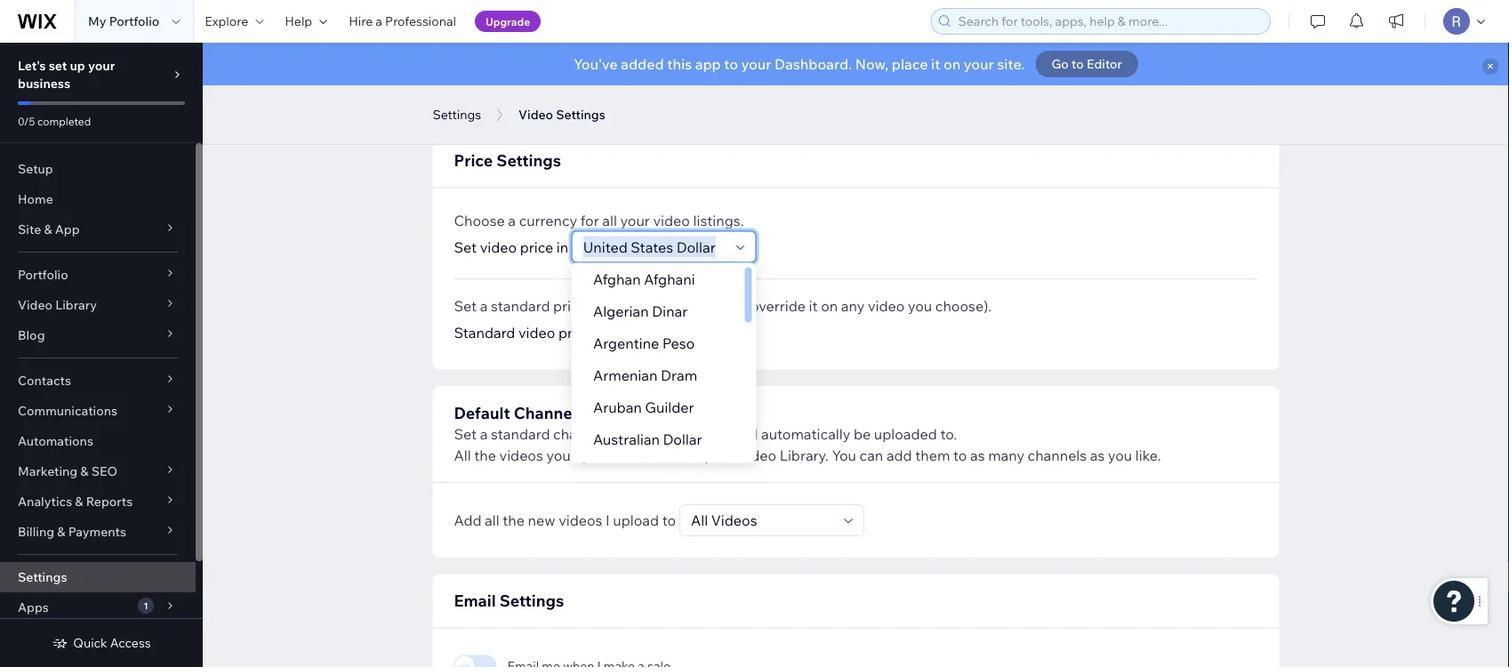Task type: describe. For each thing, give the bounding box(es) containing it.
help
[[285, 13, 312, 29]]

you've added this app to your dashboard. now, place it on your site.
[[574, 55, 1025, 73]]

algerian
[[593, 302, 649, 320]]

hire
[[349, 13, 373, 29]]

edit button
[[665, 322, 691, 343]]

any
[[841, 297, 865, 314]]

apps
[[18, 599, 49, 615]]

in inside default channel set a standard channel that all your videos will automatically be uploaded to. all the videos you upload are saved in your video library. you can add them to as many channels as you like.
[[690, 446, 701, 464]]

video left listings.
[[653, 211, 690, 229]]

professional
[[385, 13, 456, 29]]

channel
[[553, 425, 605, 443]]

)
[[695, 323, 699, 341]]

Search for tools, apps, help & more... field
[[953, 9, 1265, 34]]

0/5
[[18, 114, 35, 128]]

armenian
[[593, 366, 657, 384]]

aruban guilder
[[593, 398, 694, 416]]

your up afghan afghani
[[620, 211, 650, 229]]

analytics & reports button
[[0, 487, 196, 517]]

portfolio inside popup button
[[18, 267, 68, 282]]

afghan
[[593, 270, 641, 288]]

( edit )
[[657, 323, 699, 341]]

sidebar element
[[0, 43, 203, 667]]

new
[[528, 511, 555, 529]]

to.
[[941, 425, 957, 443]]

video down choose
[[480, 238, 517, 256]]

dashboard.
[[775, 55, 852, 73]]

0 vertical spatial for
[[581, 211, 599, 229]]

0 horizontal spatial it
[[809, 297, 818, 314]]

billing & payments button
[[0, 517, 196, 547]]

2 horizontal spatial you
[[1108, 446, 1132, 464]]

analytics & reports
[[18, 494, 133, 509]]

email settings
[[454, 591, 564, 611]]

explore
[[205, 13, 248, 29]]

argentine
[[593, 334, 659, 352]]

standard inside default channel set a standard channel that all your videos will automatically be uploaded to. all the videos you upload are saved in your video library. you can add them to as many channels as you like.
[[491, 425, 550, 443]]

help button
[[274, 0, 338, 43]]

1 horizontal spatial you
[[908, 297, 932, 314]]

channel
[[514, 402, 577, 422]]

home
[[18, 191, 53, 207]]

list box containing afghan afghani
[[572, 263, 757, 487]]

that
[[609, 425, 636, 443]]

be
[[854, 425, 871, 443]]

manat
[[666, 462, 708, 480]]

like.
[[1136, 446, 1161, 464]]

hire a professional link
[[338, 0, 467, 43]]

now,
[[855, 55, 889, 73]]

price:
[[559, 323, 595, 341]]

setup
[[18, 161, 53, 177]]

marketing & seo button
[[0, 456, 196, 487]]

to down manat
[[662, 511, 676, 529]]

set
[[49, 58, 67, 73]]

access
[[110, 635, 151, 651]]

to right the app
[[724, 55, 738, 73]]

contacts button
[[0, 366, 196, 396]]

you
[[832, 446, 857, 464]]

dollar
[[663, 430, 702, 448]]

payments
[[68, 524, 126, 539]]

1 vertical spatial the
[[503, 511, 525, 529]]

(you
[[692, 297, 721, 314]]

seo
[[91, 463, 118, 479]]

dinar
[[652, 302, 688, 320]]

blog button
[[0, 320, 196, 350]]

a for currency
[[508, 211, 516, 229]]

1 as from the left
[[970, 446, 985, 464]]

dram
[[661, 366, 697, 384]]

0 horizontal spatial you
[[547, 446, 571, 464]]

completed
[[37, 114, 91, 128]]

channels
[[1028, 446, 1087, 464]]

to inside default channel set a standard channel that all your videos will automatically be uploaded to. all the videos you upload are saved in your video library. you can add them to as many channels as you like.
[[953, 446, 967, 464]]

add
[[887, 446, 912, 464]]

add all the new videos i upload to
[[454, 511, 676, 529]]

currency
[[519, 211, 577, 229]]

listings.
[[693, 211, 744, 229]]

added
[[621, 55, 664, 73]]

override
[[751, 297, 806, 314]]

app
[[55, 221, 80, 237]]

1
[[144, 600, 148, 611]]

guilder
[[645, 398, 694, 416]]

algerian dinar
[[593, 302, 688, 320]]

add
[[454, 511, 482, 529]]

it inside alert
[[931, 55, 940, 73]]

to inside the go to editor button
[[1072, 56, 1084, 72]]

you've added this app to your dashboard. now, place it on your site. alert
[[203, 43, 1509, 85]]

your up free
[[612, 297, 641, 314]]

0 vertical spatial price
[[520, 238, 553, 256]]

1 vertical spatial on
[[821, 297, 838, 314]]

all
[[454, 446, 471, 464]]

australian
[[593, 430, 660, 448]]

automations
[[18, 433, 93, 449]]

business
[[18, 76, 70, 91]]

videos down afghani
[[645, 297, 688, 314]]

blog
[[18, 327, 45, 343]]

your left site.
[[964, 55, 994, 73]]

1 vertical spatial price
[[553, 297, 587, 314]]

a for standard
[[480, 297, 488, 314]]

0/5 completed
[[18, 114, 91, 128]]

your right the app
[[741, 55, 772, 73]]

site
[[18, 221, 41, 237]]

set for set video price in
[[454, 238, 477, 256]]



Task type: locate. For each thing, give the bounding box(es) containing it.
on inside alert
[[944, 55, 961, 73]]

a right the hire
[[376, 13, 382, 29]]

0 vertical spatial video
[[18, 297, 52, 313]]

set up standard
[[454, 297, 477, 314]]

settings right email
[[500, 591, 564, 611]]

1 horizontal spatial portfolio
[[109, 13, 160, 29]]

(
[[657, 323, 662, 341]]

go to editor
[[1052, 56, 1122, 72]]

app
[[695, 55, 721, 73]]

1 horizontal spatial all
[[602, 211, 617, 229]]

for
[[581, 211, 599, 229], [590, 297, 608, 314]]

0 vertical spatial the
[[474, 446, 496, 464]]

your
[[741, 55, 772, 73], [964, 55, 994, 73], [88, 58, 115, 73], [620, 211, 650, 229], [612, 297, 641, 314], [657, 425, 686, 443], [705, 446, 734, 464]]

1 vertical spatial video
[[738, 446, 777, 464]]

0 vertical spatial set
[[454, 238, 477, 256]]

1 horizontal spatial video
[[738, 446, 777, 464]]

0 horizontal spatial as
[[970, 446, 985, 464]]

marketing & seo
[[18, 463, 118, 479]]

settings
[[433, 107, 481, 122], [497, 150, 561, 170], [18, 569, 67, 585], [500, 591, 564, 611]]

a up standard
[[480, 297, 488, 314]]

0 vertical spatial can
[[724, 297, 747, 314]]

in
[[557, 238, 568, 256], [690, 446, 701, 464]]

video
[[653, 211, 690, 229], [480, 238, 517, 256], [868, 297, 905, 314], [519, 323, 555, 341]]

argentine peso
[[593, 334, 695, 352]]

hire a professional
[[349, 13, 456, 29]]

video inside popup button
[[18, 297, 52, 313]]

australian dollar
[[593, 430, 702, 448]]

to
[[724, 55, 738, 73], [1072, 56, 1084, 72], [953, 446, 967, 464], [662, 511, 676, 529]]

email
[[454, 591, 496, 611]]

settings up the price
[[433, 107, 481, 122]]

settings inside settings link
[[18, 569, 67, 585]]

1 horizontal spatial as
[[1090, 446, 1105, 464]]

peso
[[662, 334, 695, 352]]

choose
[[454, 211, 505, 229]]

reports
[[86, 494, 133, 509]]

communications
[[18, 403, 117, 418]]

marketing
[[18, 463, 78, 479]]

all up afghan on the top
[[602, 211, 617, 229]]

1 horizontal spatial on
[[944, 55, 961, 73]]

you left choose). at the top of the page
[[908, 297, 932, 314]]

standard video price:
[[454, 323, 595, 341]]

1 horizontal spatial the
[[503, 511, 525, 529]]

billing
[[18, 524, 54, 539]]

set inside default channel set a standard channel that all your videos will automatically be uploaded to. all the videos you upload are saved in your video library. you can add them to as many channels as you like.
[[454, 425, 477, 443]]

video left price:
[[519, 323, 555, 341]]

None field
[[578, 232, 731, 262], [686, 505, 839, 535], [578, 232, 731, 262], [686, 505, 839, 535]]

site & app button
[[0, 214, 196, 245]]

3 set from the top
[[454, 425, 477, 443]]

upload right the i
[[613, 511, 659, 529]]

0 horizontal spatial in
[[557, 238, 568, 256]]

2 vertical spatial set
[[454, 425, 477, 443]]

to down to.
[[953, 446, 967, 464]]

automations link
[[0, 426, 196, 456]]

a for professional
[[376, 13, 382, 29]]

& right site
[[44, 221, 52, 237]]

can inside default channel set a standard channel that all your videos will automatically be uploaded to. all the videos you upload are saved in your video library. you can add them to as many channels as you like.
[[860, 446, 883, 464]]

a up set video price in
[[508, 211, 516, 229]]

a down default
[[480, 425, 488, 443]]

library.
[[780, 446, 829, 464]]

& left seo
[[80, 463, 89, 479]]

all right add
[[485, 511, 500, 529]]

to right go
[[1072, 56, 1084, 72]]

0 horizontal spatial can
[[724, 297, 747, 314]]

& for site
[[44, 221, 52, 237]]

in right saved
[[690, 446, 701, 464]]

communications button
[[0, 396, 196, 426]]

video right any
[[868, 297, 905, 314]]

0 vertical spatial portfolio
[[109, 13, 160, 29]]

a inside default channel set a standard channel that all your videos will automatically be uploaded to. all the videos you upload are saved in your video library. you can add them to as many channels as you like.
[[480, 425, 488, 443]]

my
[[88, 13, 106, 29]]

price down currency
[[520, 238, 553, 256]]

for down afghan on the top
[[590, 297, 608, 314]]

all right that
[[639, 425, 654, 443]]

1 vertical spatial in
[[690, 446, 701, 464]]

& right billing
[[57, 524, 65, 539]]

list box
[[572, 263, 757, 487]]

settings right the price
[[497, 150, 561, 170]]

go to editor button
[[1036, 51, 1138, 77]]

them
[[915, 446, 950, 464]]

0 horizontal spatial on
[[821, 297, 838, 314]]

0 vertical spatial all
[[602, 211, 617, 229]]

automatically
[[761, 425, 851, 443]]

portfolio button
[[0, 260, 196, 290]]

many
[[988, 446, 1025, 464]]

can right (you
[[724, 297, 747, 314]]

videos down channel
[[499, 446, 543, 464]]

you left like.
[[1108, 446, 1132, 464]]

you down channel
[[547, 446, 571, 464]]

price up price:
[[553, 297, 587, 314]]

& for marketing
[[80, 463, 89, 479]]

video down will
[[738, 446, 777, 464]]

as left the many
[[970, 446, 985, 464]]

it right place
[[931, 55, 940, 73]]

the left new
[[503, 511, 525, 529]]

1 set from the top
[[454, 238, 477, 256]]

0 vertical spatial standard
[[491, 297, 550, 314]]

0 horizontal spatial the
[[474, 446, 496, 464]]

1 vertical spatial can
[[860, 446, 883, 464]]

uploaded
[[874, 425, 937, 443]]

home link
[[0, 184, 196, 214]]

site & app
[[18, 221, 80, 237]]

0 horizontal spatial portfolio
[[18, 267, 68, 282]]

1 standard from the top
[[491, 297, 550, 314]]

choose a currency for all your video listings.
[[454, 211, 744, 229]]

1 vertical spatial upload
[[613, 511, 659, 529]]

standard
[[491, 297, 550, 314], [491, 425, 550, 443]]

i
[[606, 511, 610, 529]]

2 as from the left
[[1090, 446, 1105, 464]]

2 standard from the top
[[491, 425, 550, 443]]

saved
[[647, 446, 686, 464]]

0 horizontal spatial all
[[485, 511, 500, 529]]

set down choose
[[454, 238, 477, 256]]

videos left will
[[690, 425, 733, 443]]

1 vertical spatial portfolio
[[18, 267, 68, 282]]

this
[[667, 55, 692, 73]]

standard down channel
[[491, 425, 550, 443]]

a
[[376, 13, 382, 29], [508, 211, 516, 229], [480, 297, 488, 314], [480, 425, 488, 443]]

0 horizontal spatial video
[[18, 297, 52, 313]]

set video price in
[[454, 238, 568, 256]]

upgrade
[[486, 15, 530, 28]]

default
[[454, 402, 510, 422]]

video inside default channel set a standard channel that all your videos will automatically be uploaded to. all the videos you upload are saved in your video library. you can add them to as many channels as you like.
[[738, 446, 777, 464]]

quick access button
[[52, 635, 151, 651]]

aruban
[[593, 398, 642, 416]]

go
[[1052, 56, 1069, 72]]

settings button
[[424, 101, 490, 128]]

let's set up your business
[[18, 58, 115, 91]]

free
[[611, 323, 641, 341]]

video library
[[18, 297, 97, 313]]

on left any
[[821, 297, 838, 314]]

standard up standard video price:
[[491, 297, 550, 314]]

1 vertical spatial standard
[[491, 425, 550, 443]]

set up all
[[454, 425, 477, 443]]

editor
[[1087, 56, 1122, 72]]

& for billing
[[57, 524, 65, 539]]

your right up
[[88, 58, 115, 73]]

2 vertical spatial all
[[485, 511, 500, 529]]

portfolio up video library
[[18, 267, 68, 282]]

1 vertical spatial set
[[454, 297, 477, 314]]

video up blog
[[18, 297, 52, 313]]

your inside let's set up your business
[[88, 58, 115, 73]]

1 horizontal spatial in
[[690, 446, 701, 464]]

site.
[[997, 55, 1025, 73]]

settings link
[[0, 562, 196, 592]]

1 horizontal spatial can
[[860, 446, 883, 464]]

your up saved
[[657, 425, 686, 443]]

2 horizontal spatial all
[[639, 425, 654, 443]]

upload inside default channel set a standard channel that all your videos will automatically be uploaded to. all the videos you upload are saved in your video library. you can add them to as many channels as you like.
[[574, 446, 620, 464]]

your right dollar
[[705, 446, 734, 464]]

0 vertical spatial on
[[944, 55, 961, 73]]

videos left the i
[[559, 511, 603, 529]]

2 set from the top
[[454, 297, 477, 314]]

billing & payments
[[18, 524, 126, 539]]

as right channels in the bottom of the page
[[1090, 446, 1105, 464]]

videos
[[645, 297, 688, 314], [690, 425, 733, 443], [499, 446, 543, 464], [559, 511, 603, 529]]

up
[[70, 58, 85, 73]]

quick access
[[73, 635, 151, 651]]

0 vertical spatial upload
[[574, 446, 620, 464]]

price settings
[[454, 150, 561, 170]]

0 vertical spatial it
[[931, 55, 940, 73]]

azerbaijan manat
[[593, 462, 708, 480]]

set a standard price for your videos (you can override it on any video you choose).
[[454, 297, 992, 314]]

1 horizontal spatial it
[[931, 55, 940, 73]]

1 vertical spatial for
[[590, 297, 608, 314]]

video library button
[[0, 290, 196, 320]]

in down currency
[[557, 238, 568, 256]]

afghan afghani
[[593, 270, 695, 288]]

upgrade button
[[475, 11, 541, 32]]

edit
[[665, 323, 691, 341]]

& for analytics
[[75, 494, 83, 509]]

portfolio right the my
[[109, 13, 160, 29]]

azerbaijan
[[593, 462, 663, 480]]

& inside dropdown button
[[57, 524, 65, 539]]

it right override
[[809, 297, 818, 314]]

0 vertical spatial in
[[557, 238, 568, 256]]

the inside default channel set a standard channel that all your videos will automatically be uploaded to. all the videos you upload are saved in your video library. you can add them to as many channels as you like.
[[474, 446, 496, 464]]

setup link
[[0, 154, 196, 184]]

default channel set a standard channel that all your videos will automatically be uploaded to. all the videos you upload are saved in your video library. you can add them to as many channels as you like.
[[454, 402, 1161, 464]]

set for set a standard price for your videos (you can override it on any video you choose).
[[454, 297, 477, 314]]

1 vertical spatial it
[[809, 297, 818, 314]]

& inside dropdown button
[[75, 494, 83, 509]]

settings inside settings button
[[433, 107, 481, 122]]

it
[[931, 55, 940, 73], [809, 297, 818, 314]]

&
[[44, 221, 52, 237], [80, 463, 89, 479], [75, 494, 83, 509], [57, 524, 65, 539]]

on right place
[[944, 55, 961, 73]]

can down "be" in the bottom of the page
[[860, 446, 883, 464]]

upload down channel
[[574, 446, 620, 464]]

the right all
[[474, 446, 496, 464]]

& left reports
[[75, 494, 83, 509]]

for right currency
[[581, 211, 599, 229]]

all inside default channel set a standard channel that all your videos will automatically be uploaded to. all the videos you upload are saved in your video library. you can add them to as many channels as you like.
[[639, 425, 654, 443]]

choose).
[[936, 297, 992, 314]]

1 vertical spatial all
[[639, 425, 654, 443]]

all
[[602, 211, 617, 229], [639, 425, 654, 443], [485, 511, 500, 529]]

settings up apps
[[18, 569, 67, 585]]



Task type: vqa. For each thing, say whether or not it's contained in the screenshot.
Standard video price:
yes



